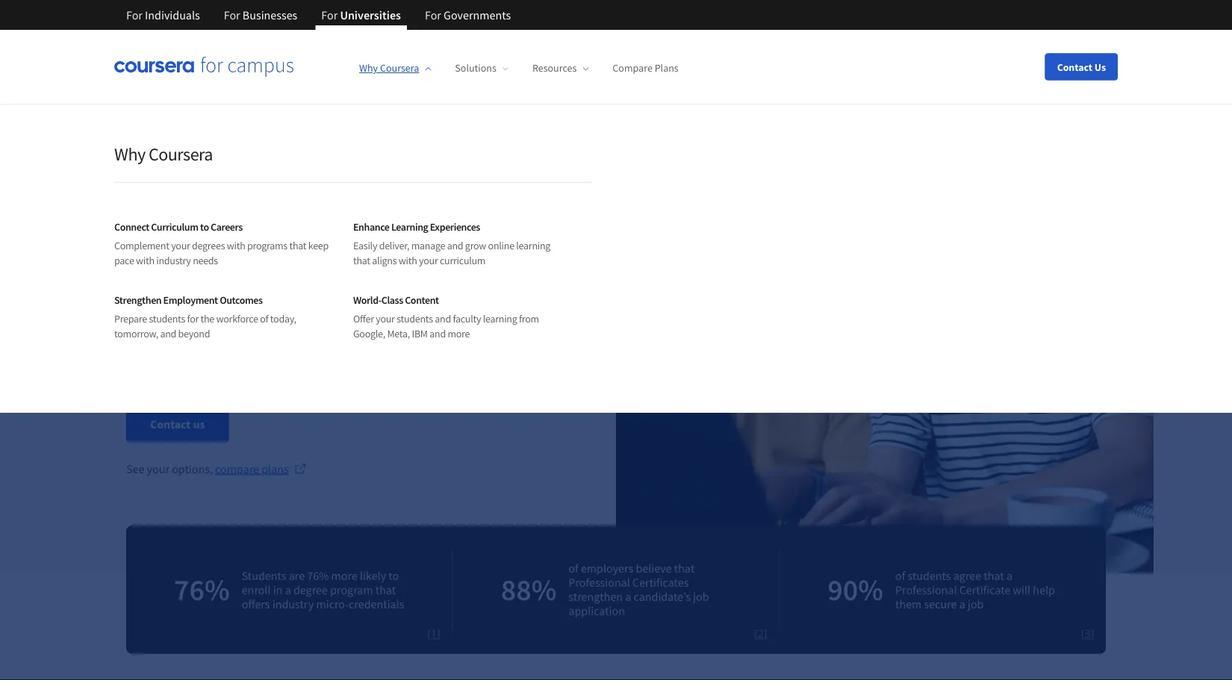 Task type: describe. For each thing, give the bounding box(es) containing it.
pace
[[114, 254, 134, 268]]

a inside the of employers believe that professional certificates strengthen a candidate's job application
[[626, 590, 632, 605]]

prepare
[[429, 316, 476, 334]]

your inside world-class content offer your students and faculty learning from google, meta, ibm and more
[[376, 312, 395, 326]]

employment
[[163, 293, 218, 307]]

compare plans link
[[613, 61, 679, 75]]

learning
[[391, 220, 428, 234]]

for businesses
[[224, 7, 298, 22]]

workforce
[[216, 312, 258, 326]]

and left faculty
[[435, 312, 451, 326]]

enhance
[[353, 220, 390, 234]]

them inside of students agree that a professional certificate will help them secure a job
[[896, 597, 922, 612]]

careers
[[211, 220, 243, 234]]

compare
[[613, 61, 653, 75]]

0 horizontal spatial coursera
[[149, 143, 213, 165]]

to for curriculum
[[200, 220, 209, 234]]

curriculum
[[440, 254, 486, 268]]

of for 90%
[[896, 569, 906, 584]]

[ for 90%
[[1082, 627, 1085, 641]]

more inside students are 76% more likely to enroll in a degree program that offers industry micro-credentials
[[331, 569, 358, 584]]

outcomes
[[220, 293, 263, 307]]

a left will
[[1007, 569, 1013, 584]]

credentials
[[349, 597, 405, 612]]

students inside of students agree that a professional certificate will help them secure a job
[[908, 569, 952, 584]]

will
[[1014, 583, 1031, 598]]

needs
[[193, 254, 218, 268]]

compare plans
[[215, 462, 289, 477]]

beyond
[[178, 327, 210, 341]]

complement
[[114, 239, 169, 253]]

more inside strengthen employability to attract more students
[[262, 242, 364, 302]]

your inside the enhance learning experiences easily deliver, manage and grow online learning that aligns with your curriculum
[[419, 254, 438, 268]]

experiences
[[430, 220, 480, 234]]

the inside strengthen employment outcomes prepare students for the workforce of today, tomorrow, and beyond
[[201, 312, 214, 326]]

for for businesses
[[224, 7, 240, 22]]

certificate
[[960, 583, 1011, 598]]

aligns
[[372, 254, 397, 268]]

88%
[[501, 571, 557, 609]]

plans
[[655, 61, 679, 75]]

2
[[758, 627, 764, 641]]

strengthen
[[569, 590, 623, 605]]

3
[[1085, 627, 1091, 641]]

students inside strengthen employability to attract more students
[[373, 242, 540, 302]]

faculty
[[453, 312, 481, 326]]

strengthen for prepare
[[114, 293, 162, 307]]

of for 88%
[[569, 562, 579, 576]]

see
[[126, 462, 145, 477]]

[ 2 ]
[[755, 627, 768, 641]]

offer
[[353, 312, 374, 326]]

for governments
[[425, 7, 511, 22]]

contact us
[[1058, 60, 1107, 74]]

why coursera link
[[359, 61, 431, 75]]

individuals
[[145, 7, 200, 22]]

that inside the enhance learning experiences easily deliver, manage and grow online learning that aligns with your curriculum
[[353, 254, 370, 268]]

plans
[[262, 462, 289, 477]]

believe
[[636, 562, 672, 576]]

degrees
[[192, 239, 225, 253]]

students are 76% more likely to enroll in a degree program that offers industry micro-credentials
[[242, 569, 405, 612]]

options,
[[172, 462, 213, 477]]

manage
[[411, 239, 445, 253]]

today,
[[270, 312, 296, 326]]

employers
[[581, 562, 634, 576]]

demand
[[318, 316, 368, 334]]

meta,
[[387, 327, 410, 341]]

of students agree that a professional certificate will help them secure a job
[[896, 569, 1056, 612]]

compare
[[215, 462, 259, 477]]

governments
[[444, 7, 511, 22]]

and inside equip students with the most in-demand skills and prepare them for job success.
[[403, 316, 426, 334]]

connect
[[114, 220, 149, 234]]

easily
[[353, 239, 377, 253]]

strengthen for attract
[[126, 146, 342, 206]]

the inside equip students with the most in-demand skills and prepare them for job success.
[[247, 316, 267, 334]]

strengthen employment outcomes prepare students for the workforce of today, tomorrow, and beyond
[[114, 293, 296, 341]]

professional inside the of employers believe that professional certificates strengthen a candidate's job application
[[569, 576, 631, 591]]

them inside equip students with the most in-demand skills and prepare them for job success.
[[478, 316, 510, 334]]

world-class content offer your students and faculty learning from google, meta, ibm and more
[[353, 293, 539, 341]]

success.
[[126, 338, 175, 357]]

that inside of students agree that a professional certificate will help them secure a job
[[984, 569, 1005, 584]]

students
[[242, 569, 287, 584]]

program
[[330, 583, 373, 598]]

application
[[569, 604, 625, 619]]

us
[[193, 417, 205, 432]]

your inside the "connect curriculum to careers complement your degrees with programs that keep pace with industry needs"
[[171, 239, 190, 253]]

to for employability
[[399, 194, 439, 254]]

businesses
[[243, 7, 298, 22]]

contact us
[[150, 417, 205, 432]]

a inside students are 76% more likely to enroll in a degree program that offers industry micro-credentials
[[285, 583, 291, 598]]

] for 76%
[[437, 627, 441, 641]]

degree
[[294, 583, 328, 598]]

contact for contact us
[[1058, 60, 1093, 74]]

from
[[519, 312, 539, 326]]

with inside equip students with the most in-demand skills and prepare them for job success.
[[218, 316, 244, 334]]

with down careers
[[227, 239, 245, 253]]

banner navigation
[[114, 0, 523, 30]]

equip students with the most in-demand skills and prepare them for job success.
[[126, 316, 551, 357]]

resources
[[533, 61, 577, 75]]

76% inside students are 76% more likely to enroll in a degree program that offers industry micro-credentials
[[307, 569, 329, 584]]

enroll
[[242, 583, 271, 598]]

skills
[[371, 316, 401, 334]]

a right secure
[[960, 597, 966, 612]]

1 horizontal spatial coursera
[[380, 61, 419, 75]]

compare plans
[[613, 61, 679, 75]]

contact us link
[[126, 406, 229, 442]]

solutions
[[455, 61, 497, 75]]

for inside equip students with the most in-demand skills and prepare them for job success.
[[513, 316, 530, 334]]



Task type: vqa. For each thing, say whether or not it's contained in the screenshot.
Digital
no



Task type: locate. For each thing, give the bounding box(es) containing it.
of inside of students agree that a professional certificate will help them secure a job
[[896, 569, 906, 584]]

the up beyond
[[201, 312, 214, 326]]

1 horizontal spatial why coursera
[[359, 61, 419, 75]]

industry for degrees
[[156, 254, 191, 268]]

see your options,
[[126, 462, 215, 477]]

1 vertical spatial coursera
[[149, 143, 213, 165]]

job for 90%
[[968, 597, 984, 612]]

0 vertical spatial why coursera
[[359, 61, 419, 75]]

for left businesses
[[224, 7, 240, 22]]

that right the program
[[376, 583, 396, 598]]

1 horizontal spatial [
[[755, 627, 758, 641]]

your down curriculum
[[171, 239, 190, 253]]

with
[[227, 239, 245, 253], [136, 254, 155, 268], [399, 254, 417, 268], [218, 316, 244, 334]]

strengthen up prepare
[[114, 293, 162, 307]]

for universities
[[322, 7, 401, 22]]

students inside equip students with the most in-demand skills and prepare them for job success.
[[164, 316, 215, 334]]

1 horizontal spatial industry
[[273, 597, 314, 612]]

them left from
[[478, 316, 510, 334]]

help
[[1034, 583, 1056, 598]]

for left governments
[[425, 7, 442, 22]]

2 for from the left
[[224, 7, 240, 22]]

students inside strengthen employment outcomes prepare students for the workforce of today, tomorrow, and beyond
[[149, 312, 185, 326]]

strengthen
[[126, 146, 342, 206], [114, 293, 162, 307]]

and up curriculum
[[447, 239, 464, 253]]

that inside the of employers believe that professional certificates strengthen a candidate's job application
[[675, 562, 695, 576]]

programs
[[247, 239, 288, 253]]

[ for 76%
[[428, 627, 431, 641]]

0 horizontal spatial contact
[[150, 417, 191, 432]]

a right in
[[285, 583, 291, 598]]

equip
[[126, 316, 161, 334]]

prepare
[[114, 312, 147, 326]]

2 horizontal spatial ]
[[1091, 627, 1095, 641]]

of left today,
[[260, 312, 268, 326]]

] for 88%
[[764, 627, 768, 641]]

1 horizontal spatial professional
[[896, 583, 958, 598]]

of right 90%
[[896, 569, 906, 584]]

0 horizontal spatial why
[[114, 143, 145, 165]]

3 [ from the left
[[1082, 627, 1085, 641]]

your up meta,
[[376, 312, 395, 326]]

likely
[[360, 569, 386, 584]]

1 vertical spatial more
[[448, 327, 470, 341]]

grow
[[465, 239, 487, 253]]

1 horizontal spatial contact
[[1058, 60, 1093, 74]]

1 vertical spatial why
[[114, 143, 145, 165]]

why coursera up curriculum
[[114, 143, 213, 165]]

offers
[[242, 597, 270, 612]]

to inside strengthen employability to attract more students
[[399, 194, 439, 254]]

1 vertical spatial why coursera
[[114, 143, 213, 165]]

contact inside 'button'
[[1058, 60, 1093, 74]]

contact us button
[[1046, 53, 1119, 80]]

learning right online
[[517, 239, 551, 253]]

for for governments
[[425, 7, 442, 22]]

for right faculty
[[513, 316, 530, 334]]

certificates
[[633, 576, 689, 591]]

2 horizontal spatial of
[[896, 569, 906, 584]]

1 vertical spatial strengthen
[[114, 293, 162, 307]]

1 horizontal spatial why
[[359, 61, 378, 75]]

that inside students are 76% more likely to enroll in a degree program that offers industry micro-credentials
[[376, 583, 396, 598]]

90%
[[828, 571, 884, 609]]

1 horizontal spatial of
[[569, 562, 579, 576]]

0 horizontal spatial [
[[428, 627, 431, 641]]

0 horizontal spatial ]
[[437, 627, 441, 641]]

and down "content"
[[403, 316, 426, 334]]

universities
[[340, 7, 401, 22]]

industry inside students are 76% more likely to enroll in a degree program that offers industry micro-credentials
[[273, 597, 314, 612]]

industry inside the "connect curriculum to careers complement your degrees with programs that keep pace with industry needs"
[[156, 254, 191, 268]]

more inside world-class content offer your students and faculty learning from google, meta, ibm and more
[[448, 327, 470, 341]]

0 horizontal spatial them
[[478, 316, 510, 334]]

0 vertical spatial more
[[262, 242, 364, 302]]

contact left us in the bottom left of the page
[[150, 417, 191, 432]]

coursera down universities
[[380, 61, 419, 75]]

google,
[[353, 327, 386, 341]]

learning left from
[[483, 312, 517, 326]]

strengthen inside strengthen employability to attract more students
[[126, 146, 342, 206]]

keep
[[308, 239, 329, 253]]

them left secure
[[896, 597, 922, 612]]

strengthen up careers
[[126, 146, 342, 206]]

with down deliver,
[[399, 254, 417, 268]]

of left employers
[[569, 562, 579, 576]]

a right strengthen
[[626, 590, 632, 605]]

professional up application
[[569, 576, 631, 591]]

industry
[[156, 254, 191, 268], [273, 597, 314, 612]]

us
[[1095, 60, 1107, 74]]

enhance learning experiences easily deliver, manage and grow online learning that aligns with your curriculum
[[353, 220, 551, 268]]

world-
[[353, 293, 382, 307]]

0 vertical spatial learning
[[517, 239, 551, 253]]

industry left needs
[[156, 254, 191, 268]]

[ for 88%
[[755, 627, 758, 641]]

0 vertical spatial strengthen
[[126, 146, 342, 206]]

and
[[447, 239, 464, 253], [435, 312, 451, 326], [403, 316, 426, 334], [160, 327, 176, 341], [430, 327, 446, 341]]

1 horizontal spatial ]
[[764, 627, 768, 641]]

for for universities
[[322, 7, 338, 22]]

0 horizontal spatial of
[[260, 312, 268, 326]]

employability
[[126, 194, 391, 254]]

0 horizontal spatial for
[[187, 312, 199, 326]]

for
[[126, 7, 143, 22], [224, 7, 240, 22], [322, 7, 338, 22], [425, 7, 442, 22]]

1 horizontal spatial for
[[513, 316, 530, 334]]

resources link
[[533, 61, 589, 75]]

[ 3 ]
[[1082, 627, 1095, 641]]

of inside strengthen employment outcomes prepare students for the workforce of today, tomorrow, and beyond
[[260, 312, 268, 326]]

contact for contact us
[[150, 417, 191, 432]]

professional
[[569, 576, 631, 591], [896, 583, 958, 598]]

compare plans link
[[215, 460, 307, 478]]

0 horizontal spatial job
[[532, 316, 551, 334]]

more
[[262, 242, 364, 302], [448, 327, 470, 341], [331, 569, 358, 584]]

1 vertical spatial learning
[[483, 312, 517, 326]]

1 horizontal spatial job
[[694, 590, 710, 605]]

and inside the enhance learning experiences easily deliver, manage and grow online learning that aligns with your curriculum
[[447, 239, 464, 253]]

0 horizontal spatial professional
[[569, 576, 631, 591]]

0 horizontal spatial the
[[201, 312, 214, 326]]

why coursera
[[359, 61, 419, 75], [114, 143, 213, 165]]

most
[[270, 316, 300, 334]]

contact left us
[[1058, 60, 1093, 74]]

0 vertical spatial them
[[478, 316, 510, 334]]

attract
[[126, 242, 254, 302]]

1 vertical spatial contact
[[150, 417, 191, 432]]

1 for from the left
[[126, 7, 143, 22]]

76% right are at the left bottom
[[307, 569, 329, 584]]

more left "likely"
[[331, 569, 358, 584]]

0 vertical spatial industry
[[156, 254, 191, 268]]

students inside world-class content offer your students and faculty learning from google, meta, ibm and more
[[397, 312, 433, 326]]

candidate's
[[634, 590, 691, 605]]

76% left 'enroll' at left bottom
[[174, 571, 230, 609]]

coursera for campus image
[[114, 57, 294, 77]]

professional left 'certificate'
[[896, 583, 958, 598]]

with down 'outcomes'
[[218, 316, 244, 334]]

[ 1 ]
[[428, 627, 441, 641]]

micro-
[[316, 597, 349, 612]]

strengthen employability to attract more students
[[126, 146, 540, 302]]

with inside the enhance learning experiences easily deliver, manage and grow online learning that aligns with your curriculum
[[399, 254, 417, 268]]

with down complement
[[136, 254, 155, 268]]

3 ] from the left
[[1091, 627, 1095, 641]]

3 for from the left
[[322, 7, 338, 22]]

0 vertical spatial coursera
[[380, 61, 419, 75]]

1 horizontal spatial 76%
[[307, 569, 329, 584]]

connect curriculum to careers complement your degrees with programs that keep pace with industry needs
[[114, 220, 329, 268]]

for for individuals
[[126, 7, 143, 22]]

for inside strengthen employment outcomes prepare students for the workforce of today, tomorrow, and beyond
[[187, 312, 199, 326]]

2 [ from the left
[[755, 627, 758, 641]]

and inside strengthen employment outcomes prepare students for the workforce of today, tomorrow, and beyond
[[160, 327, 176, 341]]

1
[[431, 627, 437, 641]]

1 horizontal spatial the
[[247, 316, 267, 334]]

for left individuals
[[126, 7, 143, 22]]

]
[[437, 627, 441, 641], [764, 627, 768, 641], [1091, 627, 1095, 641]]

curriculum
[[151, 220, 198, 234]]

the left today,
[[247, 316, 267, 334]]

why down universities
[[359, 61, 378, 75]]

that down easily
[[353, 254, 370, 268]]

industry down are at the left bottom
[[273, 597, 314, 612]]

that right agree
[[984, 569, 1005, 584]]

and left beyond
[[160, 327, 176, 341]]

job inside equip students with the most in-demand skills and prepare them for job success.
[[532, 316, 551, 334]]

of inside the of employers believe that professional certificates strengthen a candidate's job application
[[569, 562, 579, 576]]

your right "see"
[[147, 462, 170, 477]]

for up beyond
[[187, 312, 199, 326]]

strengthen inside strengthen employment outcomes prepare students for the workforce of today, tomorrow, and beyond
[[114, 293, 162, 307]]

to inside the "connect curriculum to careers complement your degrees with programs that keep pace with industry needs"
[[200, 220, 209, 234]]

1 horizontal spatial them
[[896, 597, 922, 612]]

1 ] from the left
[[437, 627, 441, 641]]

learning
[[517, 239, 551, 253], [483, 312, 517, 326]]

that inside the "connect curriculum to careers complement your degrees with programs that keep pace with industry needs"
[[290, 239, 307, 253]]

contact
[[1058, 60, 1093, 74], [150, 417, 191, 432]]

professional inside of students agree that a professional certificate will help them secure a job
[[896, 583, 958, 598]]

2 horizontal spatial [
[[1082, 627, 1085, 641]]

0 horizontal spatial 76%
[[174, 571, 230, 609]]

learning inside world-class content offer your students and faculty learning from google, meta, ibm and more
[[483, 312, 517, 326]]

] for 90%
[[1091, 627, 1095, 641]]

1 vertical spatial industry
[[273, 597, 314, 612]]

of employers believe that professional certificates strengthen a candidate's job application
[[569, 562, 710, 619]]

more up in-
[[262, 242, 364, 302]]

that left keep
[[290, 239, 307, 253]]

tomorrow,
[[114, 327, 158, 341]]

why up connect
[[114, 143, 145, 165]]

0 horizontal spatial industry
[[156, 254, 191, 268]]

coursera up curriculum
[[149, 143, 213, 165]]

1 [ from the left
[[428, 627, 431, 641]]

2 vertical spatial more
[[331, 569, 358, 584]]

4 for from the left
[[425, 7, 442, 22]]

to inside students are 76% more likely to enroll in a degree program that offers industry micro-credentials
[[389, 569, 399, 584]]

students
[[373, 242, 540, 302], [149, 312, 185, 326], [397, 312, 433, 326], [164, 316, 215, 334], [908, 569, 952, 584]]

online
[[488, 239, 515, 253]]

0 vertical spatial contact
[[1058, 60, 1093, 74]]

2 horizontal spatial job
[[968, 597, 984, 612]]

1 vertical spatial them
[[896, 597, 922, 612]]

to
[[399, 194, 439, 254], [200, 220, 209, 234], [389, 569, 399, 584]]

are
[[289, 569, 305, 584]]

more down faculty
[[448, 327, 470, 341]]

industry for enroll
[[273, 597, 314, 612]]

your down "manage"
[[419, 254, 438, 268]]

for individuals
[[126, 7, 200, 22]]

that right believe
[[675, 562, 695, 576]]

0 horizontal spatial why coursera
[[114, 143, 213, 165]]

job for strengthen employability to attract more students
[[532, 316, 551, 334]]

and right ibm
[[430, 327, 446, 341]]

solutions link
[[455, 61, 509, 75]]

coursera
[[380, 61, 419, 75], [149, 143, 213, 165]]

of
[[260, 312, 268, 326], [569, 562, 579, 576], [896, 569, 906, 584]]

job inside the of employers believe that professional certificates strengthen a candidate's job application
[[694, 590, 710, 605]]

content
[[405, 293, 439, 307]]

why coursera down universities
[[359, 61, 419, 75]]

2 ] from the left
[[764, 627, 768, 641]]

learning inside the enhance learning experiences easily deliver, manage and grow online learning that aligns with your curriculum
[[517, 239, 551, 253]]

76%
[[307, 569, 329, 584], [174, 571, 230, 609]]

for left universities
[[322, 7, 338, 22]]

job inside of students agree that a professional certificate will help them secure a job
[[968, 597, 984, 612]]

deliver,
[[379, 239, 410, 253]]

ibm
[[412, 327, 428, 341]]

0 vertical spatial why
[[359, 61, 378, 75]]



